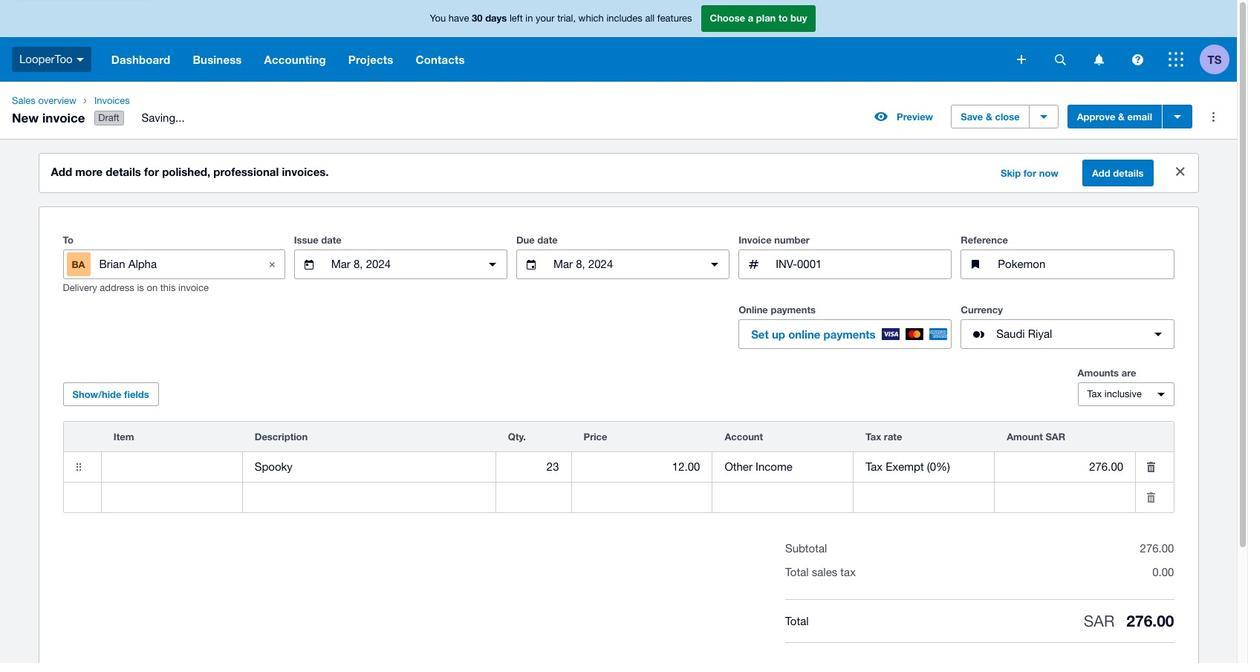 Task type: describe. For each thing, give the bounding box(es) containing it.
brian alpha
[[99, 258, 157, 270]]

to
[[779, 12, 788, 24]]

have
[[449, 13, 469, 24]]

new
[[12, 110, 39, 125]]

0 horizontal spatial close image
[[258, 250, 287, 280]]

& for close
[[986, 111, 993, 123]]

features
[[658, 13, 692, 24]]

0 horizontal spatial invoice
[[42, 110, 85, 125]]

buy
[[791, 12, 808, 24]]

email
[[1128, 111, 1153, 123]]

dashboard link
[[100, 37, 182, 82]]

0 horizontal spatial details
[[106, 165, 141, 178]]

professional
[[214, 165, 279, 178]]

show/hide
[[72, 389, 122, 401]]

projects
[[348, 53, 394, 66]]

online payments
[[739, 304, 816, 316]]

Reference text field
[[997, 251, 1174, 279]]

invoices.
[[282, 165, 329, 178]]

svg image right svg icon
[[1095, 54, 1104, 65]]

your
[[536, 13, 555, 24]]

Issue date text field
[[330, 251, 472, 279]]

fields
[[124, 389, 149, 401]]

remove image
[[1137, 483, 1166, 513]]

amounts are
[[1078, 367, 1137, 379]]

alpha
[[128, 258, 157, 270]]

polished,
[[162, 165, 210, 178]]

invoice line item list element
[[63, 422, 1175, 514]]

overview
[[38, 95, 76, 106]]

svg image inside loopertoo popup button
[[76, 58, 84, 62]]

more date options image for due date
[[700, 250, 730, 280]]

saudi
[[997, 328, 1026, 341]]

svg image left ts
[[1169, 52, 1184, 67]]

0 vertical spatial payments
[[771, 304, 816, 316]]

total sales tax
[[786, 567, 856, 579]]

tax for tax rate
[[866, 431, 882, 443]]

online
[[789, 328, 821, 341]]

qty.
[[508, 431, 526, 443]]

276.00 for sar
[[1127, 613, 1175, 631]]

tax for tax inclusive
[[1088, 389, 1103, 400]]

price
[[584, 431, 608, 443]]

sar inside invoice line item list element
[[1046, 431, 1066, 443]]

close
[[996, 111, 1020, 123]]

0 horizontal spatial for
[[144, 165, 159, 178]]

left
[[510, 13, 523, 24]]

1 horizontal spatial sar
[[1084, 613, 1115, 630]]

subtotal
[[786, 543, 828, 555]]

you
[[430, 13, 446, 24]]

add more details for polished, professional invoices.
[[51, 165, 329, 178]]

more
[[75, 165, 103, 178]]

& for email
[[1119, 111, 1125, 123]]

approve & email
[[1078, 111, 1153, 123]]

0.00
[[1153, 567, 1175, 579]]

this
[[160, 283, 176, 294]]

saving...
[[142, 112, 185, 124]]

choose a plan to buy
[[710, 12, 808, 24]]

inclusive
[[1105, 389, 1142, 400]]

total for total
[[786, 615, 809, 628]]

close image inside button
[[1176, 167, 1185, 176]]

svg image up email
[[1132, 54, 1144, 65]]

saudi riyal button
[[961, 320, 1175, 349]]

close button
[[1166, 157, 1196, 187]]

rate
[[884, 431, 903, 443]]

issue
[[294, 234, 319, 246]]

a
[[748, 12, 754, 24]]

remove image
[[1137, 453, 1166, 483]]

tax inclusive button
[[1078, 383, 1175, 407]]

save
[[961, 111, 984, 123]]

invoice
[[739, 234, 772, 246]]

preview button
[[866, 105, 943, 129]]

are
[[1122, 367, 1137, 379]]

choose
[[710, 12, 746, 24]]

svg image
[[1055, 54, 1066, 65]]

set
[[752, 328, 769, 341]]

none text field inside invoice line item list element
[[243, 484, 496, 512]]

add details
[[1093, 167, 1144, 179]]

skip
[[1001, 167, 1021, 179]]

add details button
[[1083, 160, 1154, 187]]

business
[[193, 53, 242, 66]]

Due date text field
[[552, 251, 694, 279]]

tax rate
[[866, 431, 903, 443]]

business button
[[182, 37, 253, 82]]

due
[[517, 234, 535, 246]]

ts
[[1208, 52, 1222, 66]]

Invoice number text field
[[775, 251, 952, 279]]

invoices
[[94, 95, 130, 106]]

accounting button
[[253, 37, 337, 82]]

brian
[[99, 258, 125, 270]]

trial,
[[558, 13, 576, 24]]

svg image left svg icon
[[1018, 55, 1027, 64]]

save & close button
[[952, 105, 1030, 129]]

date for due date
[[538, 234, 558, 246]]

sales
[[12, 95, 36, 106]]

1 vertical spatial invoice
[[178, 283, 209, 294]]

set up online payments button
[[739, 320, 952, 349]]



Task type: locate. For each thing, give the bounding box(es) containing it.
more date options image for issue date
[[478, 250, 508, 280]]

reference
[[961, 234, 1009, 246]]

1 horizontal spatial for
[[1024, 167, 1037, 179]]

ba
[[72, 259, 85, 271]]

276.00
[[1141, 543, 1175, 555], [1127, 613, 1175, 631]]

2 & from the left
[[1119, 111, 1125, 123]]

30
[[472, 12, 483, 24]]

&
[[986, 111, 993, 123], [1119, 111, 1125, 123]]

total for total sales tax
[[786, 567, 809, 579]]

amount
[[1007, 431, 1043, 443]]

amount sar
[[1007, 431, 1066, 443]]

1 horizontal spatial details
[[1114, 167, 1144, 179]]

days
[[486, 12, 507, 24]]

1 more date options image from the left
[[478, 250, 508, 280]]

tax down amounts
[[1088, 389, 1103, 400]]

add right now
[[1093, 167, 1111, 179]]

invoice down overview
[[42, 110, 85, 125]]

which
[[579, 13, 604, 24]]

now
[[1040, 167, 1059, 179]]

more invoice options image
[[1199, 102, 1229, 132]]

payments right online
[[824, 328, 876, 341]]

description
[[255, 431, 308, 443]]

add left more
[[51, 165, 72, 178]]

1 date from the left
[[321, 234, 342, 246]]

0 horizontal spatial sar
[[1046, 431, 1066, 443]]

for left now
[[1024, 167, 1037, 179]]

date right issue
[[321, 234, 342, 246]]

sales overview
[[12, 95, 76, 106]]

0 vertical spatial sar
[[1046, 431, 1066, 443]]

0 vertical spatial total
[[786, 567, 809, 579]]

preview
[[897, 111, 934, 123]]

delivery address is on this invoice
[[63, 283, 209, 294]]

1 vertical spatial 276.00
[[1127, 613, 1175, 631]]

in
[[526, 13, 533, 24]]

all
[[646, 13, 655, 24]]

contacts
[[416, 53, 465, 66]]

riyal
[[1029, 328, 1053, 341]]

more line item options element
[[1137, 422, 1174, 452]]

number
[[775, 234, 810, 246]]

& right "save"
[[986, 111, 993, 123]]

delivery
[[63, 283, 97, 294]]

saudi riyal
[[997, 328, 1053, 341]]

more date options image
[[478, 250, 508, 280], [700, 250, 730, 280]]

skip for now button
[[992, 161, 1068, 185]]

2 total from the top
[[786, 615, 809, 628]]

date for issue date
[[321, 234, 342, 246]]

projects button
[[337, 37, 405, 82]]

total down the subtotal
[[786, 567, 809, 579]]

1 horizontal spatial payments
[[824, 328, 876, 341]]

invoice number element
[[739, 250, 952, 280]]

1 vertical spatial sar
[[1084, 613, 1115, 630]]

1 vertical spatial close image
[[258, 250, 287, 280]]

1 vertical spatial tax
[[866, 431, 882, 443]]

show/hide fields button
[[63, 383, 159, 407]]

for left polished,
[[144, 165, 159, 178]]

close image
[[1176, 167, 1185, 176], [258, 250, 287, 280]]

276.00 up 0.00
[[1141, 543, 1175, 555]]

set up online payments
[[752, 328, 876, 341]]

online
[[739, 304, 768, 316]]

0 vertical spatial close image
[[1176, 167, 1185, 176]]

show/hide fields
[[72, 389, 149, 401]]

drag and drop line image
[[64, 453, 93, 483]]

is
[[137, 283, 144, 294]]

address
[[100, 283, 134, 294]]

0 vertical spatial invoice
[[42, 110, 85, 125]]

tax left rate
[[866, 431, 882, 443]]

banner
[[0, 0, 1238, 82]]

dashboard
[[111, 53, 171, 66]]

276.00 for subtotal
[[1141, 543, 1175, 555]]

loopertoo button
[[0, 37, 100, 82]]

for inside button
[[1024, 167, 1037, 179]]

1 horizontal spatial invoice
[[178, 283, 209, 294]]

details left close button
[[1114, 167, 1144, 179]]

1 horizontal spatial date
[[538, 234, 558, 246]]

1 vertical spatial payments
[[824, 328, 876, 341]]

None field
[[102, 454, 242, 482], [496, 454, 571, 482], [572, 454, 712, 482], [713, 454, 854, 482], [854, 454, 995, 482], [995, 454, 1136, 482], [102, 484, 242, 512], [496, 484, 571, 512], [572, 484, 712, 512], [995, 484, 1136, 512], [102, 454, 242, 482], [496, 454, 571, 482], [572, 454, 712, 482], [713, 454, 854, 482], [854, 454, 995, 482], [995, 454, 1136, 482], [102, 484, 242, 512], [496, 484, 571, 512], [572, 484, 712, 512], [995, 484, 1136, 512]]

& inside button
[[986, 111, 993, 123]]

contacts button
[[405, 37, 476, 82]]

1 total from the top
[[786, 567, 809, 579]]

add inside button
[[1093, 167, 1111, 179]]

skip for now
[[1001, 167, 1059, 179]]

amounts
[[1078, 367, 1120, 379]]

up
[[772, 328, 786, 341]]

2 more date options image from the left
[[700, 250, 730, 280]]

payments
[[771, 304, 816, 316], [824, 328, 876, 341]]

due date
[[517, 234, 558, 246]]

to
[[63, 234, 74, 246]]

0 horizontal spatial more date options image
[[478, 250, 508, 280]]

276.00 down 0.00
[[1127, 613, 1175, 631]]

0 horizontal spatial add
[[51, 165, 72, 178]]

tax inside popup button
[[1088, 389, 1103, 400]]

None text field
[[243, 484, 496, 512]]

svg image
[[1169, 52, 1184, 67], [1095, 54, 1104, 65], [1132, 54, 1144, 65], [1018, 55, 1027, 64], [76, 58, 84, 62]]

includes
[[607, 13, 643, 24]]

payments inside popup button
[[824, 328, 876, 341]]

draft
[[98, 112, 119, 123]]

2 date from the left
[[538, 234, 558, 246]]

1 horizontal spatial close image
[[1176, 167, 1185, 176]]

save & close
[[961, 111, 1020, 123]]

1 & from the left
[[986, 111, 993, 123]]

total down total sales tax
[[786, 615, 809, 628]]

banner containing ts
[[0, 0, 1238, 82]]

issue date
[[294, 234, 342, 246]]

invoice
[[42, 110, 85, 125], [178, 283, 209, 294]]

0 vertical spatial tax
[[1088, 389, 1103, 400]]

approve
[[1078, 111, 1116, 123]]

on
[[147, 283, 158, 294]]

account
[[725, 431, 764, 443]]

add for add more details for polished, professional invoices.
[[51, 165, 72, 178]]

svg image right loopertoo
[[76, 58, 84, 62]]

invoice number
[[739, 234, 810, 246]]

item
[[114, 431, 134, 443]]

details inside add details button
[[1114, 167, 1144, 179]]

sales
[[812, 567, 838, 579]]

payments up online
[[771, 304, 816, 316]]

1 horizontal spatial add
[[1093, 167, 1111, 179]]

& left email
[[1119, 111, 1125, 123]]

accounting
[[264, 53, 326, 66]]

Spooky text field
[[243, 454, 496, 482]]

approve & email button
[[1068, 105, 1163, 129]]

currency
[[961, 304, 1003, 316]]

tax inclusive
[[1088, 389, 1142, 400]]

invoices link
[[88, 94, 197, 109]]

date right due
[[538, 234, 558, 246]]

1 horizontal spatial tax
[[1088, 389, 1103, 400]]

0 horizontal spatial tax
[[866, 431, 882, 443]]

add for add details
[[1093, 167, 1111, 179]]

1 vertical spatial total
[[786, 615, 809, 628]]

details right more
[[106, 165, 141, 178]]

sar
[[1046, 431, 1066, 443], [1084, 613, 1115, 630]]

add
[[51, 165, 72, 178], [1093, 167, 1111, 179]]

plan
[[757, 12, 776, 24]]

invoice right this
[[178, 283, 209, 294]]

0 horizontal spatial date
[[321, 234, 342, 246]]

0 horizontal spatial &
[[986, 111, 993, 123]]

tax inside invoice line item list element
[[866, 431, 882, 443]]

you have 30 days left in your trial, which includes all features
[[430, 12, 692, 24]]

loopertoo
[[19, 53, 73, 65]]

0 horizontal spatial payments
[[771, 304, 816, 316]]

1 horizontal spatial more date options image
[[700, 250, 730, 280]]

& inside button
[[1119, 111, 1125, 123]]

0 vertical spatial 276.00
[[1141, 543, 1175, 555]]

details
[[106, 165, 141, 178], [1114, 167, 1144, 179]]

1 horizontal spatial &
[[1119, 111, 1125, 123]]

new invoice
[[12, 110, 85, 125]]



Task type: vqa. For each thing, say whether or not it's contained in the screenshot.
SAR to the right
yes



